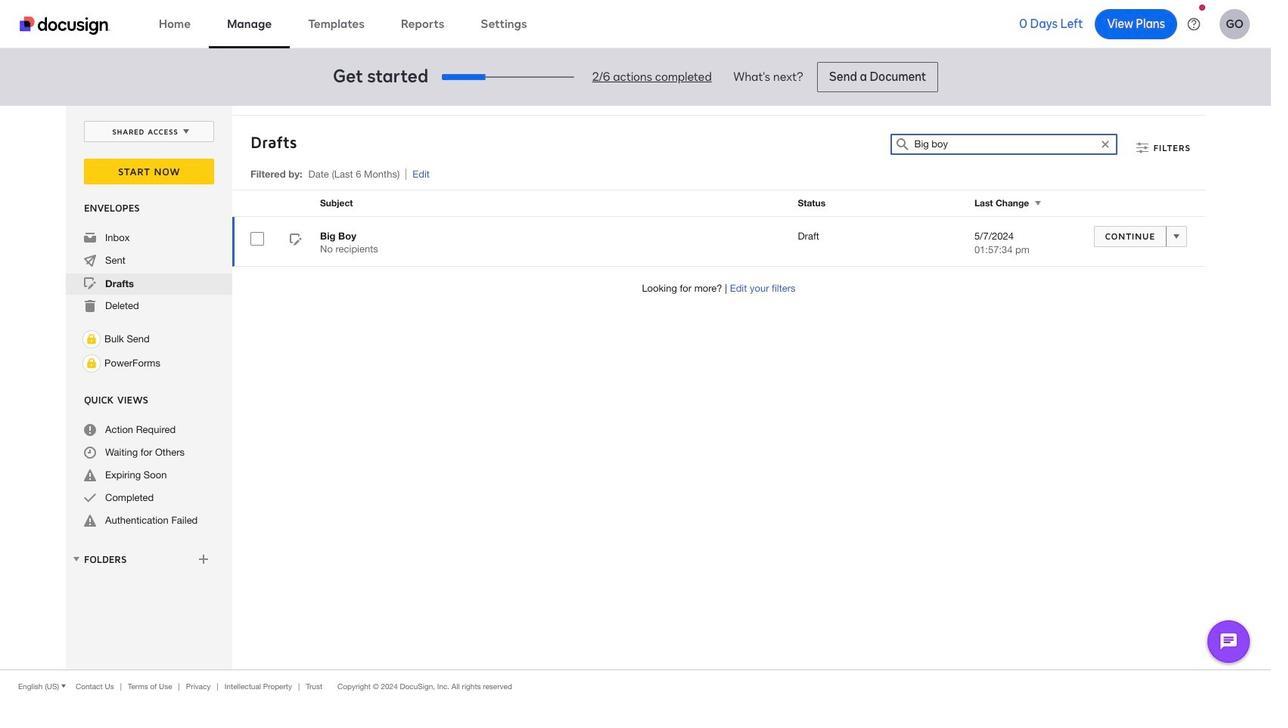 Task type: locate. For each thing, give the bounding box(es) containing it.
draft image
[[290, 234, 302, 248]]

lock image
[[82, 331, 101, 349], [82, 355, 101, 373]]

secondary navigation region
[[66, 106, 1209, 670]]

more info region
[[0, 670, 1271, 703]]

alert image
[[84, 515, 96, 527]]

0 vertical spatial lock image
[[82, 331, 101, 349]]

draft image
[[84, 278, 96, 290]]

inbox image
[[84, 232, 96, 244]]

2 lock image from the top
[[82, 355, 101, 373]]

1 vertical spatial lock image
[[82, 355, 101, 373]]

1 lock image from the top
[[82, 331, 101, 349]]

trash image
[[84, 300, 96, 312]]

action required image
[[84, 424, 96, 437]]

view folders image
[[70, 554, 82, 566]]



Task type: vqa. For each thing, say whether or not it's contained in the screenshot.
top Need to Sign icon
no



Task type: describe. For each thing, give the bounding box(es) containing it.
Search Drafts text field
[[914, 135, 1094, 154]]

docusign esignature image
[[20, 16, 110, 34]]

alert image
[[84, 470, 96, 482]]

clock image
[[84, 447, 96, 459]]

completed image
[[84, 493, 96, 505]]

sent image
[[84, 255, 96, 267]]



